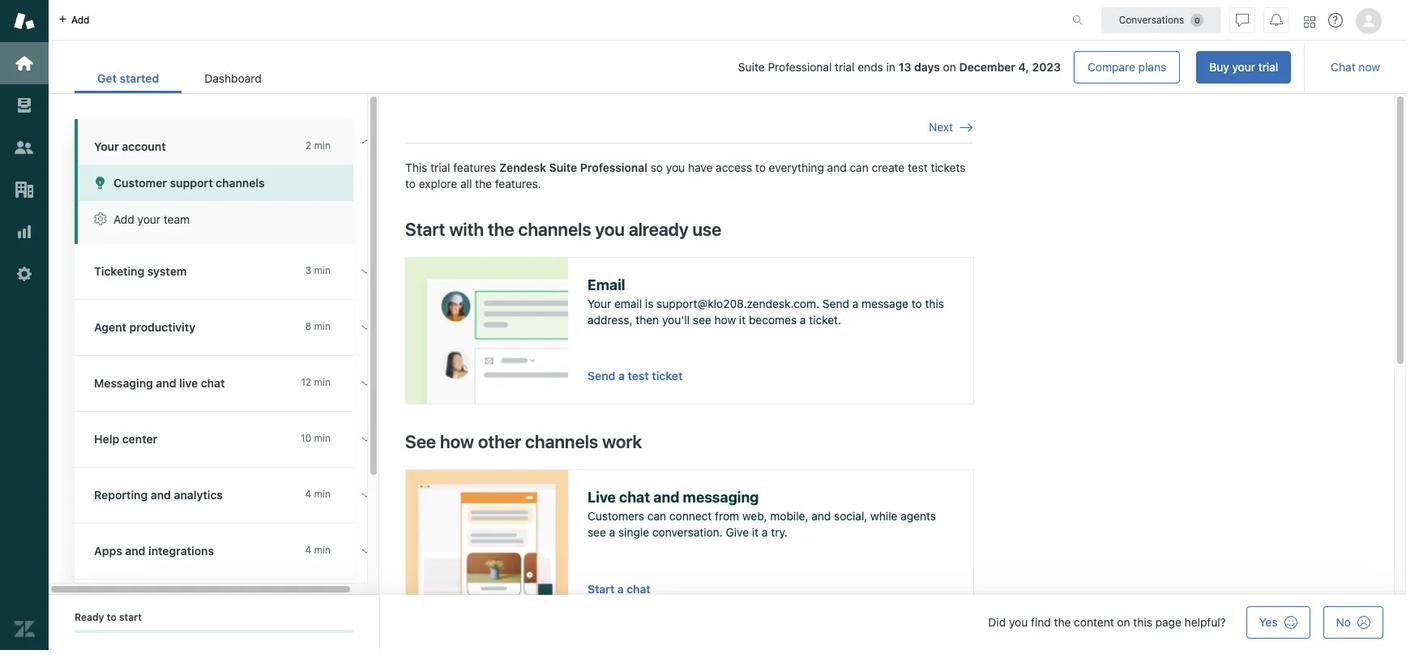Task type: vqa. For each thing, say whether or not it's contained in the screenshot.
bottom status
no



Task type: locate. For each thing, give the bounding box(es) containing it.
the right find
[[1054, 615, 1071, 629]]

live
[[588, 489, 616, 506]]

messaging and live chat heading
[[75, 356, 383, 412]]

1 vertical spatial can
[[648, 509, 667, 523]]

your up address, at the left
[[588, 297, 612, 311]]

0 horizontal spatial on
[[943, 60, 957, 74]]

you inside the "so you have access to everything and can create test tickets to explore all the features."
[[666, 161, 685, 175]]

your account
[[94, 139, 166, 153]]

your right add
[[137, 212, 161, 226]]

0 vertical spatial on
[[943, 60, 957, 74]]

4 inside reporting and analytics heading
[[305, 488, 312, 500]]

send up ticket.
[[823, 297, 850, 311]]

so
[[651, 161, 663, 175]]

your inside button
[[137, 212, 161, 226]]

your account heading
[[75, 119, 383, 165]]

agent productivity heading
[[75, 300, 383, 356]]

min for messaging and live chat
[[314, 376, 331, 388]]

1 horizontal spatial can
[[850, 161, 869, 175]]

trial for professional
[[835, 60, 855, 74]]

professional
[[768, 60, 832, 74], [580, 161, 648, 175]]

add
[[114, 212, 134, 226]]

2 vertical spatial channels
[[525, 431, 599, 452]]

have
[[688, 161, 713, 175]]

in
[[887, 60, 896, 74]]

0 vertical spatial chat
[[201, 376, 225, 390]]

trial inside 'button'
[[1259, 60, 1279, 74]]

start a chat
[[588, 583, 651, 596]]

see
[[693, 313, 712, 327], [588, 525, 606, 539]]

channels left work
[[525, 431, 599, 452]]

chat up customers
[[619, 489, 650, 506]]

0 horizontal spatial professional
[[580, 161, 648, 175]]

message
[[862, 297, 909, 311]]

min inside messaging and live chat heading
[[314, 376, 331, 388]]

your for buy
[[1233, 60, 1256, 74]]

0 vertical spatial send
[[823, 297, 850, 311]]

12 min
[[301, 376, 331, 388]]

1 min from the top
[[314, 139, 331, 152]]

region
[[405, 160, 975, 650]]

start left 'with'
[[405, 219, 446, 240]]

1 vertical spatial 4
[[305, 544, 312, 556]]

tickets
[[931, 161, 966, 175]]

2023
[[1033, 60, 1061, 74]]

a left ticket at the bottom left of page
[[619, 369, 625, 383]]

customer support channels button
[[78, 165, 354, 201]]

test inside the "so you have access to everything and can create test tickets to explore all the features."
[[908, 161, 928, 175]]

1 horizontal spatial you
[[666, 161, 685, 175]]

min inside reporting and analytics heading
[[314, 488, 331, 500]]

can left create on the right of the page
[[850, 161, 869, 175]]

becomes
[[749, 313, 797, 327]]

start for start a chat
[[588, 583, 615, 596]]

1 horizontal spatial this
[[1134, 615, 1153, 629]]

on right "days"
[[943, 60, 957, 74]]

main element
[[0, 0, 49, 650]]

0 vertical spatial suite
[[739, 60, 765, 74]]

2 horizontal spatial trial
[[1259, 60, 1279, 74]]

0 horizontal spatial your
[[137, 212, 161, 226]]

1 horizontal spatial send
[[823, 297, 850, 311]]

start
[[405, 219, 446, 240], [588, 583, 615, 596]]

and left live
[[156, 376, 176, 390]]

apps and integrations
[[94, 544, 214, 558]]

1 horizontal spatial it
[[752, 525, 759, 539]]

dashboard tab
[[182, 63, 284, 93]]

this trial features zendesk suite professional
[[405, 161, 648, 175]]

0 vertical spatial you
[[666, 161, 685, 175]]

suite inside section
[[739, 60, 765, 74]]

see inside email your email is support@klo208.zendesk.com. send a message to this address, then you'll see how it becomes a ticket.
[[693, 313, 712, 327]]

it inside live chat and messaging customers can connect from web, mobile, and social, while agents see a single conversation. give it a try.
[[752, 525, 759, 539]]

the right all
[[475, 177, 492, 190]]

zendesk
[[499, 161, 547, 175]]

4 inside apps and integrations heading
[[305, 544, 312, 556]]

ready
[[75, 611, 104, 624]]

1 horizontal spatial test
[[908, 161, 928, 175]]

you inside footer
[[1009, 615, 1028, 629]]

reporting and analytics heading
[[75, 468, 383, 524]]

help
[[94, 432, 119, 446]]

see right you'll
[[693, 313, 712, 327]]

trial up 'explore'
[[431, 161, 450, 175]]

compare
[[1088, 60, 1136, 74]]

1 4 from the top
[[305, 488, 312, 500]]

footer
[[49, 595, 1407, 650]]

1 vertical spatial send
[[588, 369, 616, 383]]

can
[[850, 161, 869, 175], [648, 509, 667, 523]]

then
[[636, 313, 659, 327]]

find
[[1031, 615, 1051, 629]]

agents
[[901, 509, 937, 523]]

1 horizontal spatial how
[[715, 313, 736, 327]]

1 4 min from the top
[[305, 488, 331, 500]]

and right apps
[[125, 544, 146, 558]]

December 4, 2023 text field
[[960, 60, 1061, 74]]

2 horizontal spatial you
[[1009, 615, 1028, 629]]

0 horizontal spatial you
[[596, 219, 625, 240]]

suite professional trial ends in 13 days on december 4, 2023
[[739, 60, 1061, 74]]

this inside email your email is support@klo208.zendesk.com. send a message to this address, then you'll see how it becomes a ticket.
[[926, 297, 945, 311]]

this left page
[[1134, 615, 1153, 629]]

live
[[179, 376, 198, 390]]

while
[[871, 509, 898, 523]]

channels inside button
[[216, 176, 265, 190]]

channels for start with the channels you already use
[[518, 219, 592, 240]]

help center heading
[[75, 412, 383, 468]]

0 vertical spatial channels
[[216, 176, 265, 190]]

min for agent productivity
[[314, 320, 331, 332]]

suite inside region
[[549, 161, 577, 175]]

min for reporting and analytics
[[314, 488, 331, 500]]

you right the so
[[666, 161, 685, 175]]

test right create on the right of the page
[[908, 161, 928, 175]]

trial down notifications icon
[[1259, 60, 1279, 74]]

chat down single
[[627, 583, 651, 596]]

ticketing system
[[94, 264, 187, 278]]

section
[[297, 51, 1292, 84]]

did
[[989, 615, 1006, 629]]

3 min from the top
[[314, 320, 331, 332]]

it down support@klo208.zendesk.com.
[[739, 313, 746, 327]]

compare plans
[[1088, 60, 1167, 74]]

start a chat button
[[588, 582, 651, 596]]

2 4 min from the top
[[305, 544, 331, 556]]

how inside email your email is support@klo208.zendesk.com. send a message to this address, then you'll see how it becomes a ticket.
[[715, 313, 736, 327]]

start inside button
[[588, 583, 615, 596]]

channels down features.
[[518, 219, 592, 240]]

1 vertical spatial on
[[1118, 615, 1131, 629]]

min for apps and integrations
[[314, 544, 331, 556]]

the right 'with'
[[488, 219, 514, 240]]

2 4 from the top
[[305, 544, 312, 556]]

it down web,
[[752, 525, 759, 539]]

12
[[301, 376, 312, 388]]

0 vertical spatial it
[[739, 313, 746, 327]]

0 vertical spatial 4 min
[[305, 488, 331, 500]]

can up single
[[648, 509, 667, 523]]

messaging
[[94, 376, 153, 390]]

1 vertical spatial this
[[1134, 615, 1153, 629]]

can inside the "so you have access to everything and can create test tickets to explore all the features."
[[850, 161, 869, 175]]

mobile,
[[771, 509, 809, 523]]

section containing suite professional trial ends in
[[297, 51, 1292, 84]]

customer
[[114, 176, 167, 190]]

1 horizontal spatial trial
[[835, 60, 855, 74]]

chat inside start a chat button
[[627, 583, 651, 596]]

on right content
[[1118, 615, 1131, 629]]

support@klo208.zendesk.com.
[[657, 297, 820, 311]]

0 vertical spatial your
[[94, 139, 119, 153]]

4 min inside reporting and analytics heading
[[305, 488, 331, 500]]

1 horizontal spatial your
[[588, 297, 612, 311]]

min inside agent productivity heading
[[314, 320, 331, 332]]

example of conversation inside of messaging and the customer is asking the agent about changing the size of the retail order. image
[[406, 470, 568, 616]]

give
[[726, 525, 749, 539]]

send down address, at the left
[[588, 369, 616, 383]]

december
[[960, 60, 1016, 74]]

0 vertical spatial professional
[[768, 60, 832, 74]]

0 horizontal spatial this
[[926, 297, 945, 311]]

ready to start
[[75, 611, 142, 624]]

professional left ends
[[768, 60, 832, 74]]

1 vertical spatial you
[[596, 219, 625, 240]]

0 horizontal spatial suite
[[549, 161, 577, 175]]

channels
[[216, 176, 265, 190], [518, 219, 592, 240], [525, 431, 599, 452]]

0 vertical spatial this
[[926, 297, 945, 311]]

test
[[908, 161, 928, 175], [628, 369, 649, 383]]

trial left ends
[[835, 60, 855, 74]]

your left account
[[94, 139, 119, 153]]

web,
[[743, 509, 767, 523]]

your inside heading
[[94, 139, 119, 153]]

you right did
[[1009, 615, 1028, 629]]

send
[[823, 297, 850, 311], [588, 369, 616, 383]]

professional left the so
[[580, 161, 648, 175]]

0 horizontal spatial test
[[628, 369, 649, 383]]

0 horizontal spatial send
[[588, 369, 616, 383]]

0 vertical spatial start
[[405, 219, 446, 240]]

5 min from the top
[[314, 432, 331, 444]]

test left ticket at the bottom left of page
[[628, 369, 649, 383]]

to right 'message'
[[912, 297, 922, 311]]

0 horizontal spatial see
[[588, 525, 606, 539]]

trial for your
[[1259, 60, 1279, 74]]

a left 'try.'
[[762, 525, 768, 539]]

0 vertical spatial can
[[850, 161, 869, 175]]

on
[[943, 60, 957, 74], [1118, 615, 1131, 629]]

4 min inside apps and integrations heading
[[305, 544, 331, 556]]

conversations
[[1119, 13, 1185, 26]]

channels down the your account heading
[[216, 176, 265, 190]]

6 min from the top
[[314, 488, 331, 500]]

see down customers
[[588, 525, 606, 539]]

already
[[629, 219, 689, 240]]

tab list
[[75, 63, 284, 93]]

access
[[716, 161, 753, 175]]

the inside the "so you have access to everything and can create test tickets to explore all the features."
[[475, 177, 492, 190]]

1 vertical spatial channels
[[518, 219, 592, 240]]

min inside the your account heading
[[314, 139, 331, 152]]

channels for see how other channels work
[[525, 431, 599, 452]]

chat
[[201, 376, 225, 390], [619, 489, 650, 506], [627, 583, 651, 596]]

1 vertical spatial suite
[[549, 161, 577, 175]]

0 vertical spatial test
[[908, 161, 928, 175]]

how right see
[[440, 431, 474, 452]]

1 vertical spatial your
[[588, 297, 612, 311]]

1 vertical spatial 4 min
[[305, 544, 331, 556]]

2 vertical spatial you
[[1009, 615, 1028, 629]]

to right access
[[756, 161, 766, 175]]

get help image
[[1329, 13, 1344, 28]]

min inside ticketing system heading
[[314, 264, 331, 276]]

start down customers
[[588, 583, 615, 596]]

conversation.
[[653, 525, 723, 539]]

and left analytics at bottom
[[151, 488, 171, 502]]

add
[[71, 13, 90, 26]]

4 min for integrations
[[305, 544, 331, 556]]

a down single
[[618, 583, 624, 596]]

1 horizontal spatial start
[[588, 583, 615, 596]]

admin image
[[14, 264, 35, 285]]

1 horizontal spatial see
[[693, 313, 712, 327]]

7 min from the top
[[314, 544, 331, 556]]

and right everything
[[828, 161, 847, 175]]

min inside apps and integrations heading
[[314, 544, 331, 556]]

1 horizontal spatial professional
[[768, 60, 832, 74]]

0 vertical spatial your
[[1233, 60, 1256, 74]]

send a test ticket
[[588, 369, 683, 383]]

send inside email your email is support@klo208.zendesk.com. send a message to this address, then you'll see how it becomes a ticket.
[[823, 297, 850, 311]]

0 horizontal spatial can
[[648, 509, 667, 523]]

work
[[602, 431, 642, 452]]

2 vertical spatial chat
[[627, 583, 651, 596]]

0 vertical spatial 4
[[305, 488, 312, 500]]

0 horizontal spatial start
[[405, 219, 446, 240]]

you for so
[[666, 161, 685, 175]]

start
[[119, 611, 142, 624]]

2 min from the top
[[314, 264, 331, 276]]

1 vertical spatial see
[[588, 525, 606, 539]]

0 vertical spatial how
[[715, 313, 736, 327]]

to
[[756, 161, 766, 175], [405, 177, 416, 190], [912, 297, 922, 311], [107, 611, 117, 624]]

4
[[305, 488, 312, 500], [305, 544, 312, 556]]

your right buy
[[1233, 60, 1256, 74]]

your inside 'button'
[[1233, 60, 1256, 74]]

3 min
[[305, 264, 331, 276]]

1 vertical spatial your
[[137, 212, 161, 226]]

4 min from the top
[[314, 376, 331, 388]]

8
[[305, 320, 312, 332]]

chat right live
[[201, 376, 225, 390]]

1 vertical spatial it
[[752, 525, 759, 539]]

1 horizontal spatial on
[[1118, 615, 1131, 629]]

0 horizontal spatial your
[[94, 139, 119, 153]]

1 horizontal spatial your
[[1233, 60, 1256, 74]]

on inside section
[[943, 60, 957, 74]]

1 vertical spatial how
[[440, 431, 474, 452]]

0 vertical spatial the
[[475, 177, 492, 190]]

chat inside live chat and messaging customers can connect from web, mobile, and social, while agents see a single conversation. give it a try.
[[619, 489, 650, 506]]

1 vertical spatial chat
[[619, 489, 650, 506]]

0 vertical spatial see
[[693, 313, 712, 327]]

zendesk image
[[14, 619, 35, 640]]

your
[[1233, 60, 1256, 74], [137, 212, 161, 226]]

page
[[1156, 615, 1182, 629]]

min inside help center heading
[[314, 432, 331, 444]]

1 vertical spatial start
[[588, 583, 615, 596]]

so you have access to everything and can create test tickets to explore all the features.
[[405, 161, 966, 190]]

integrations
[[148, 544, 214, 558]]

a left ticket.
[[800, 313, 806, 327]]

how down support@klo208.zendesk.com.
[[715, 313, 736, 327]]

explore
[[419, 177, 457, 190]]

you left already
[[596, 219, 625, 240]]

min for help center
[[314, 432, 331, 444]]

1 horizontal spatial suite
[[739, 60, 765, 74]]

this right 'message'
[[926, 297, 945, 311]]

system
[[147, 264, 187, 278]]

0 horizontal spatial it
[[739, 313, 746, 327]]

button displays agent's chat status as invisible. image
[[1236, 13, 1249, 26]]



Task type: describe. For each thing, give the bounding box(es) containing it.
get
[[97, 71, 117, 85]]

productivity
[[129, 320, 196, 334]]

progress-bar progress bar
[[75, 630, 354, 634]]

notifications image
[[1271, 13, 1284, 26]]

4,
[[1019, 60, 1030, 74]]

email your email is support@klo208.zendesk.com. send a message to this address, then you'll see how it becomes a ticket.
[[588, 276, 945, 327]]

email
[[615, 297, 642, 311]]

4 min for analytics
[[305, 488, 331, 500]]

dashboard
[[205, 71, 262, 85]]

zendesk support image
[[14, 11, 35, 32]]

and inside reporting and analytics heading
[[151, 488, 171, 502]]

no button
[[1324, 606, 1384, 639]]

views image
[[14, 95, 35, 116]]

to inside email your email is support@klo208.zendesk.com. send a message to this address, then you'll see how it becomes a ticket.
[[912, 297, 922, 311]]

everything
[[769, 161, 824, 175]]

10 min
[[301, 432, 331, 444]]

next
[[929, 120, 954, 134]]

no
[[1337, 615, 1352, 629]]

send a test ticket link
[[588, 369, 683, 383]]

agent productivity
[[94, 320, 196, 334]]

reporting image
[[14, 221, 35, 242]]

min for ticketing system
[[314, 264, 331, 276]]

address,
[[588, 313, 633, 327]]

get started image
[[14, 53, 35, 74]]

messaging
[[683, 489, 759, 506]]

apps and integrations heading
[[75, 524, 383, 580]]

reporting and analytics
[[94, 488, 223, 502]]

conversations button
[[1102, 7, 1222, 33]]

and inside messaging and live chat heading
[[156, 376, 176, 390]]

and up connect
[[654, 489, 680, 506]]

you for did
[[1009, 615, 1028, 629]]

a inside button
[[618, 583, 624, 596]]

your inside email your email is support@klo208.zendesk.com. send a message to this address, then you'll see how it becomes a ticket.
[[588, 297, 612, 311]]

live chat and messaging customers can connect from web, mobile, and social, while agents see a single conversation. give it a try.
[[588, 489, 937, 539]]

8 min
[[305, 320, 331, 332]]

agent
[[94, 320, 126, 334]]

ticket.
[[809, 313, 842, 327]]

buy
[[1210, 60, 1230, 74]]

plans
[[1139, 60, 1167, 74]]

and inside apps and integrations heading
[[125, 544, 146, 558]]

features.
[[495, 177, 541, 190]]

min for your account
[[314, 139, 331, 152]]

single
[[619, 525, 650, 539]]

create
[[872, 161, 905, 175]]

13
[[899, 60, 912, 74]]

customers
[[588, 509, 645, 523]]

social,
[[834, 509, 868, 523]]

analytics
[[174, 488, 223, 502]]

next button
[[929, 120, 973, 135]]

a down customers
[[609, 525, 616, 539]]

region containing start with the channels you already use
[[405, 160, 975, 650]]

0 horizontal spatial trial
[[431, 161, 450, 175]]

you'll
[[662, 313, 690, 327]]

support
[[170, 176, 213, 190]]

your for add
[[137, 212, 161, 226]]

help center
[[94, 432, 158, 446]]

add your team button
[[78, 201, 354, 238]]

ticketing
[[94, 264, 145, 278]]

footer containing did you find the content on this page helpful?
[[49, 595, 1407, 650]]

account
[[122, 139, 166, 153]]

yes button
[[1247, 606, 1311, 639]]

1 vertical spatial test
[[628, 369, 649, 383]]

0 horizontal spatial how
[[440, 431, 474, 452]]

chat now button
[[1319, 51, 1394, 84]]

from
[[715, 509, 740, 523]]

features
[[453, 161, 496, 175]]

customers image
[[14, 137, 35, 158]]

and left 'social,'
[[812, 509, 831, 523]]

1 vertical spatial the
[[488, 219, 514, 240]]

4 for reporting and analytics
[[305, 488, 312, 500]]

4 for apps and integrations
[[305, 544, 312, 556]]

team
[[164, 212, 190, 226]]

10
[[301, 432, 312, 444]]

ticket
[[652, 369, 683, 383]]

reporting
[[94, 488, 148, 502]]

start for start with the channels you already use
[[405, 219, 446, 240]]

add your team
[[114, 212, 190, 226]]

example of email conversation inside of the ticketing system and the customer is asking the agent about reimbursement policy. image
[[406, 257, 568, 403]]

to left start
[[107, 611, 117, 624]]

compare plans button
[[1074, 51, 1181, 84]]

is
[[645, 297, 654, 311]]

see how other channels work
[[405, 431, 642, 452]]

buy your trial
[[1210, 60, 1279, 74]]

now
[[1359, 60, 1381, 74]]

it inside email your email is support@klo208.zendesk.com. send a message to this address, then you'll see how it becomes a ticket.
[[739, 313, 746, 327]]

3
[[305, 264, 312, 276]]

buy your trial button
[[1197, 51, 1292, 84]]

see
[[405, 431, 436, 452]]

zendesk products image
[[1305, 16, 1316, 27]]

this
[[405, 161, 428, 175]]

a left 'message'
[[853, 297, 859, 311]]

see inside live chat and messaging customers can connect from web, mobile, and social, while agents see a single conversation. give it a try.
[[588, 525, 606, 539]]

start with the channels you already use
[[405, 219, 722, 240]]

try.
[[771, 525, 788, 539]]

started
[[120, 71, 159, 85]]

organizations image
[[14, 179, 35, 200]]

can inside live chat and messaging customers can connect from web, mobile, and social, while agents see a single conversation. give it a try.
[[648, 509, 667, 523]]

1 vertical spatial professional
[[580, 161, 648, 175]]

customer support channels
[[114, 176, 265, 190]]

all
[[461, 177, 472, 190]]

use
[[693, 219, 722, 240]]

tab list containing get started
[[75, 63, 284, 93]]

helpful?
[[1185, 615, 1227, 629]]

did you find the content on this page helpful?
[[989, 615, 1227, 629]]

chat inside messaging and live chat heading
[[201, 376, 225, 390]]

messaging and live chat
[[94, 376, 225, 390]]

2 vertical spatial the
[[1054, 615, 1071, 629]]

ticketing system heading
[[75, 244, 383, 300]]

yes
[[1260, 615, 1278, 629]]

2 min
[[306, 139, 331, 152]]

to down this
[[405, 177, 416, 190]]

and inside the "so you have access to everything and can create test tickets to explore all the features."
[[828, 161, 847, 175]]

center
[[122, 432, 158, 446]]

with
[[449, 219, 484, 240]]



